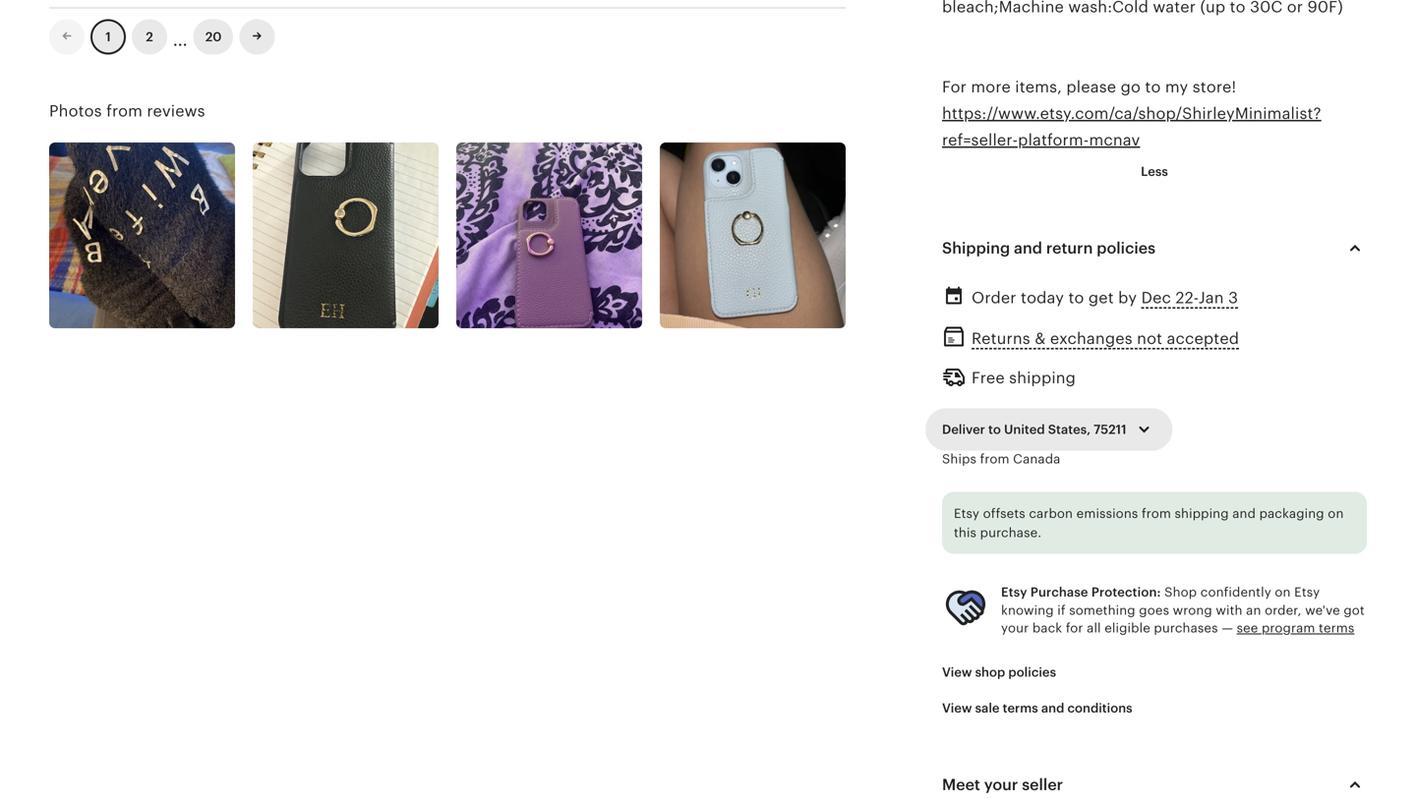 Task type: describe. For each thing, give the bounding box(es) containing it.
deliver to united states, 75211
[[943, 423, 1127, 437]]

https://www.etsy.com/ca/shop/shirleyminimalist?
[[943, 105, 1322, 123]]

20 link
[[194, 19, 234, 55]]

program
[[1262, 621, 1316, 636]]

meet your seller
[[943, 777, 1064, 795]]

an
[[1247, 603, 1262, 618]]

to inside dropdown button
[[989, 423, 1002, 437]]

shipping and return policies button
[[925, 225, 1385, 272]]

something
[[1070, 603, 1136, 618]]

on inside shop confidently on etsy knowing if something goes wrong with an order, we've got your back for all eligible purchases —
[[1276, 586, 1292, 600]]

and inside button
[[1042, 701, 1065, 716]]

got
[[1344, 603, 1366, 618]]

order,
[[1265, 603, 1302, 618]]

offsets
[[984, 507, 1026, 521]]

ref=seller-
[[943, 132, 1019, 149]]

purchase
[[1031, 586, 1089, 600]]

and inside dropdown button
[[1015, 240, 1043, 257]]

see program terms
[[1237, 621, 1355, 636]]

view for view shop policies
[[943, 666, 973, 681]]

mcnav
[[1090, 132, 1141, 149]]

with
[[1217, 603, 1243, 618]]

free shipping
[[972, 369, 1077, 387]]

emissions
[[1077, 507, 1139, 521]]

returns
[[972, 330, 1031, 348]]

meet
[[943, 777, 981, 795]]

jan
[[1199, 289, 1225, 307]]

view sale terms and conditions
[[943, 701, 1133, 716]]

goes
[[1140, 603, 1170, 618]]

etsy inside shop confidently on etsy knowing if something goes wrong with an order, we've got your back for all eligible purchases —
[[1295, 586, 1321, 600]]

returns & exchanges not accepted button
[[972, 325, 1240, 353]]

more
[[972, 78, 1011, 96]]

—
[[1222, 621, 1234, 636]]

shipping inside etsy offsets carbon emissions from shipping and packaging on this purchase.
[[1175, 507, 1230, 521]]

free
[[972, 369, 1005, 387]]

get
[[1089, 289, 1115, 307]]

for
[[1066, 621, 1084, 636]]

eligible
[[1105, 621, 1151, 636]]

terms for program
[[1320, 621, 1355, 636]]

shop
[[1165, 586, 1198, 600]]

exchanges
[[1051, 330, 1133, 348]]

order
[[972, 289, 1017, 307]]

go
[[1121, 78, 1141, 96]]

deliver to united states, 75211 button
[[928, 410, 1171, 451]]

states,
[[1049, 423, 1091, 437]]

2
[[146, 30, 153, 44]]

and inside etsy offsets carbon emissions from shipping and packaging on this purchase.
[[1233, 507, 1257, 521]]

confidently
[[1201, 586, 1272, 600]]

20
[[205, 30, 222, 44]]

ships
[[943, 452, 977, 467]]

meet your seller button
[[925, 762, 1385, 800]]

my
[[1166, 78, 1189, 96]]

shipping and return policies
[[943, 240, 1156, 257]]

return
[[1047, 240, 1094, 257]]

3
[[1229, 289, 1239, 307]]

policies inside dropdown button
[[1097, 240, 1156, 257]]

shipping
[[943, 240, 1011, 257]]

photos
[[49, 102, 102, 120]]

see
[[1237, 621, 1259, 636]]

this
[[954, 526, 977, 541]]

on inside etsy offsets carbon emissions from shipping and packaging on this purchase.
[[1329, 507, 1345, 521]]

etsy for etsy purchase protection:
[[1002, 586, 1028, 600]]

back
[[1033, 621, 1063, 636]]

sale
[[976, 701, 1000, 716]]

less button
[[1127, 154, 1184, 190]]

items,
[[1016, 78, 1063, 96]]

by
[[1119, 289, 1138, 307]]

https://www.etsy.com/ca/shop/shirleyminimalist? ref=seller-platform-mcnav link
[[943, 105, 1322, 149]]

wrong
[[1174, 603, 1213, 618]]



Task type: vqa. For each thing, say whether or not it's contained in the screenshot.
like for 268.27
no



Task type: locate. For each thing, give the bounding box(es) containing it.
view
[[943, 666, 973, 681], [943, 701, 973, 716]]

knowing
[[1002, 603, 1055, 618]]

returns & exchanges not accepted
[[972, 330, 1240, 348]]

to left get
[[1069, 289, 1085, 307]]

1 horizontal spatial on
[[1329, 507, 1345, 521]]

on right the "packaging"
[[1329, 507, 1345, 521]]

2 vertical spatial from
[[1142, 507, 1172, 521]]

terms down "we've"
[[1320, 621, 1355, 636]]

today
[[1021, 289, 1065, 307]]

deliver
[[943, 423, 986, 437]]

1 vertical spatial to
[[1069, 289, 1085, 307]]

from right ships at the bottom right of the page
[[981, 452, 1010, 467]]

dec
[[1142, 289, 1172, 307]]

we've
[[1306, 603, 1341, 618]]

photos from reviews
[[49, 102, 205, 120]]

your
[[1002, 621, 1029, 636], [985, 777, 1019, 795]]

from for canada
[[981, 452, 1010, 467]]

and left return
[[1015, 240, 1043, 257]]

and left conditions
[[1042, 701, 1065, 716]]

dec 22-jan 3 button
[[1142, 284, 1239, 313]]

2 horizontal spatial etsy
[[1295, 586, 1321, 600]]

0 vertical spatial your
[[1002, 621, 1029, 636]]

shop confidently on etsy knowing if something goes wrong with an order, we've got your back for all eligible purchases —
[[1002, 586, 1366, 636]]

your down knowing
[[1002, 621, 1029, 636]]

for more items, please go to my store! https://www.etsy.com/ca/shop/shirleyminimalist? ref=seller-platform-mcnav
[[943, 78, 1322, 149]]

0 horizontal spatial etsy
[[954, 507, 980, 521]]

75211
[[1094, 423, 1127, 437]]

0 vertical spatial terms
[[1320, 621, 1355, 636]]

your inside shop confidently on etsy knowing if something goes wrong with an order, we've got your back for all eligible purchases —
[[1002, 621, 1029, 636]]

&
[[1035, 330, 1046, 348]]

1 vertical spatial your
[[985, 777, 1019, 795]]

0 horizontal spatial from
[[106, 102, 143, 120]]

1 vertical spatial terms
[[1003, 701, 1039, 716]]

from
[[106, 102, 143, 120], [981, 452, 1010, 467], [1142, 507, 1172, 521]]

etsy up "we've"
[[1295, 586, 1321, 600]]

if
[[1058, 603, 1066, 618]]

1 horizontal spatial from
[[981, 452, 1010, 467]]

to left the united
[[989, 423, 1002, 437]]

2 horizontal spatial from
[[1142, 507, 1172, 521]]

please
[[1067, 78, 1117, 96]]

etsy up this
[[954, 507, 980, 521]]

view for view sale terms and conditions
[[943, 701, 973, 716]]

1 link
[[91, 19, 126, 55]]

on
[[1329, 507, 1345, 521], [1276, 586, 1292, 600]]

2 vertical spatial and
[[1042, 701, 1065, 716]]

etsy for etsy offsets carbon emissions from shipping and packaging on this purchase.
[[954, 507, 980, 521]]

1 vertical spatial policies
[[1009, 666, 1057, 681]]

1 horizontal spatial etsy
[[1002, 586, 1028, 600]]

not
[[1138, 330, 1163, 348]]

0 vertical spatial shipping
[[1010, 369, 1077, 387]]

1
[[106, 30, 111, 44]]

view left sale
[[943, 701, 973, 716]]

platform-
[[1019, 132, 1090, 149]]

order today to get by dec 22-jan 3
[[972, 289, 1239, 307]]

0 vertical spatial view
[[943, 666, 973, 681]]

0 horizontal spatial on
[[1276, 586, 1292, 600]]

0 vertical spatial to
[[1146, 78, 1162, 96]]

policies up by
[[1097, 240, 1156, 257]]

2 view from the top
[[943, 701, 973, 716]]

0 vertical spatial on
[[1329, 507, 1345, 521]]

seller
[[1023, 777, 1064, 795]]

packaging
[[1260, 507, 1325, 521]]

less
[[1142, 164, 1169, 179]]

on up order,
[[1276, 586, 1292, 600]]

ships from canada
[[943, 452, 1061, 467]]

see program terms link
[[1237, 621, 1355, 636]]

for
[[943, 78, 967, 96]]

terms
[[1320, 621, 1355, 636], [1003, 701, 1039, 716]]

your right meet at bottom right
[[985, 777, 1019, 795]]

policies up view sale terms and conditions
[[1009, 666, 1057, 681]]

1 horizontal spatial shipping
[[1175, 507, 1230, 521]]

and
[[1015, 240, 1043, 257], [1233, 507, 1257, 521], [1042, 701, 1065, 716]]

purchase.
[[981, 526, 1042, 541]]

from inside etsy offsets carbon emissions from shipping and packaging on this purchase.
[[1142, 507, 1172, 521]]

etsy up knowing
[[1002, 586, 1028, 600]]

…
[[173, 22, 188, 51]]

1 vertical spatial and
[[1233, 507, 1257, 521]]

view shop policies
[[943, 666, 1057, 681]]

accepted
[[1168, 330, 1240, 348]]

carbon
[[1030, 507, 1074, 521]]

policies inside button
[[1009, 666, 1057, 681]]

policies
[[1097, 240, 1156, 257], [1009, 666, 1057, 681]]

view sale terms and conditions button
[[928, 691, 1148, 727]]

0 vertical spatial policies
[[1097, 240, 1156, 257]]

1 vertical spatial view
[[943, 701, 973, 716]]

1 vertical spatial from
[[981, 452, 1010, 467]]

0 horizontal spatial policies
[[1009, 666, 1057, 681]]

1 vertical spatial shipping
[[1175, 507, 1230, 521]]

protection:
[[1092, 586, 1162, 600]]

etsy purchase protection:
[[1002, 586, 1162, 600]]

from right the emissions
[[1142, 507, 1172, 521]]

to right go
[[1146, 78, 1162, 96]]

terms inside view sale terms and conditions button
[[1003, 701, 1039, 716]]

2 horizontal spatial to
[[1146, 78, 1162, 96]]

all
[[1087, 621, 1102, 636]]

to inside for more items, please go to my store! https://www.etsy.com/ca/shop/shirleyminimalist? ref=seller-platform-mcnav
[[1146, 78, 1162, 96]]

shipping down &
[[1010, 369, 1077, 387]]

purchases
[[1155, 621, 1219, 636]]

1 horizontal spatial to
[[1069, 289, 1085, 307]]

1 horizontal spatial policies
[[1097, 240, 1156, 257]]

from right photos
[[106, 102, 143, 120]]

reviews
[[147, 102, 205, 120]]

etsy offsets carbon emissions from shipping and packaging on this purchase.
[[954, 507, 1345, 541]]

shipping
[[1010, 369, 1077, 387], [1175, 507, 1230, 521]]

to
[[1146, 78, 1162, 96], [1069, 289, 1085, 307], [989, 423, 1002, 437]]

from for reviews
[[106, 102, 143, 120]]

conditions
[[1068, 701, 1133, 716]]

1 vertical spatial on
[[1276, 586, 1292, 600]]

2 vertical spatial to
[[989, 423, 1002, 437]]

shipping up shop
[[1175, 507, 1230, 521]]

0 vertical spatial from
[[106, 102, 143, 120]]

22-
[[1176, 289, 1199, 307]]

your inside "dropdown button"
[[985, 777, 1019, 795]]

view shop policies button
[[928, 655, 1072, 691]]

0 horizontal spatial to
[[989, 423, 1002, 437]]

terms right sale
[[1003, 701, 1039, 716]]

1 horizontal spatial terms
[[1320, 621, 1355, 636]]

0 vertical spatial and
[[1015, 240, 1043, 257]]

united
[[1005, 423, 1046, 437]]

store!
[[1193, 78, 1237, 96]]

shop
[[976, 666, 1006, 681]]

0 horizontal spatial shipping
[[1010, 369, 1077, 387]]

etsy inside etsy offsets carbon emissions from shipping and packaging on this purchase.
[[954, 507, 980, 521]]

terms for sale
[[1003, 701, 1039, 716]]

1 view from the top
[[943, 666, 973, 681]]

etsy
[[954, 507, 980, 521], [1002, 586, 1028, 600], [1295, 586, 1321, 600]]

and left the "packaging"
[[1233, 507, 1257, 521]]

2 link
[[132, 19, 167, 55]]

canada
[[1014, 452, 1061, 467]]

0 horizontal spatial terms
[[1003, 701, 1039, 716]]

view left shop
[[943, 666, 973, 681]]



